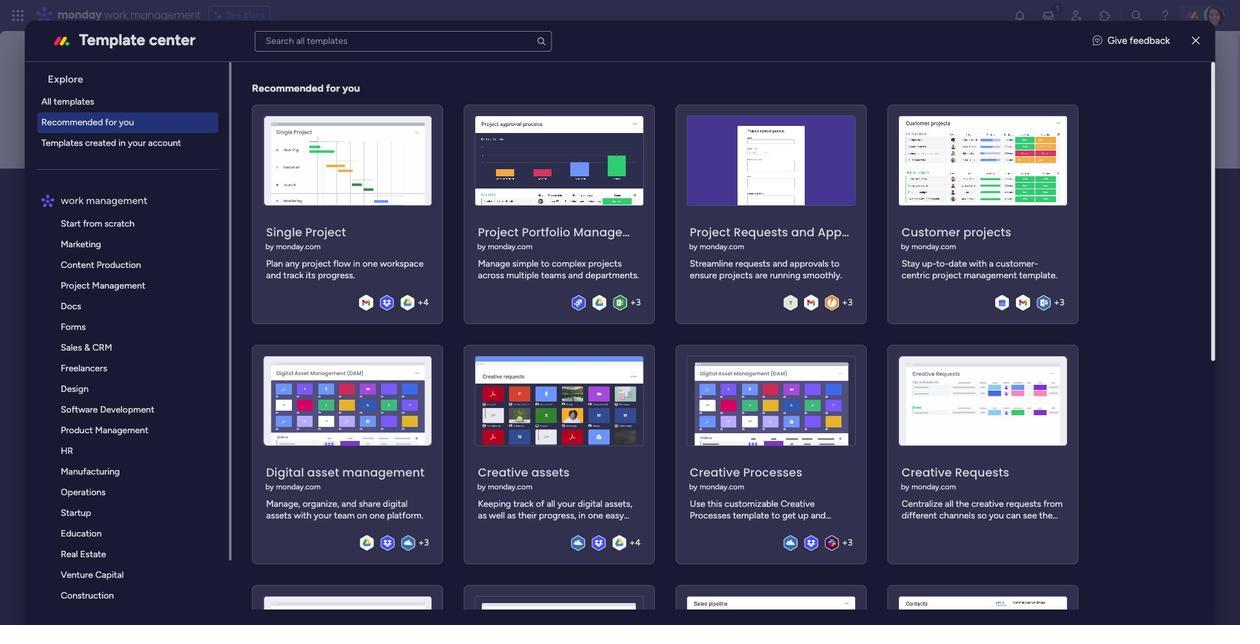 Task type: describe. For each thing, give the bounding box(es) containing it.
by inside creative processes by monday.com
[[690, 482, 698, 491]]

project management
[[61, 280, 146, 291]]

creative processes by monday.com
[[690, 464, 803, 491]]

work management templates element
[[38, 214, 229, 625]]

search image
[[537, 36, 547, 46]]

your inside explore element
[[128, 138, 146, 149]]

+ 3 for digital asset management
[[419, 538, 429, 549]]

+ for single project
[[418, 297, 424, 308]]

explore
[[48, 73, 84, 85]]

4 for project
[[424, 297, 429, 308]]

notifications image
[[1014, 9, 1027, 22]]

+ for project requests and approvals
[[842, 297, 848, 308]]

add from templates
[[82, 320, 175, 332]]

projects inside streamline requests and approvals to ensure projects are running smoothly.
[[720, 270, 753, 281]]

give feedback link
[[1093, 34, 1170, 48]]

3 for project requests and approvals
[[848, 297, 853, 308]]

in for you have 0 boards in this workspace
[[170, 287, 180, 301]]

monday.com inside single project by monday.com
[[276, 242, 321, 251]]

project for requests
[[690, 224, 731, 240]]

templates inside button
[[128, 320, 175, 332]]

3 for creative processes
[[848, 538, 853, 549]]

management for product management
[[95, 425, 149, 436]]

+ for customer projects
[[1054, 297, 1060, 308]]

by inside single project by monday.com
[[266, 242, 274, 251]]

creative for creative assets
[[478, 464, 529, 480]]

add from templates button
[[72, 313, 185, 339]]

and for requests
[[773, 258, 788, 269]]

Search all templates search field
[[255, 31, 552, 51]]

complex
[[552, 258, 586, 269]]

venture capital
[[61, 570, 124, 581]]

sales
[[61, 342, 82, 353]]

monday.com inside the creative requests by monday.com
[[912, 482, 957, 491]]

description
[[215, 205, 260, 216]]

3 for project portfolio management
[[636, 297, 641, 308]]

you inside explore element
[[119, 117, 134, 128]]

approvals
[[818, 224, 878, 240]]

management up center
[[130, 8, 201, 23]]

monday work management
[[57, 8, 201, 23]]

add for add
[[150, 205, 169, 216]]

plans
[[244, 10, 265, 21]]

digital
[[383, 498, 408, 509]]

platform.
[[387, 510, 424, 521]]

monday.com inside creative processes by monday.com
[[700, 482, 745, 491]]

workspace
[[200, 173, 315, 202]]

development
[[100, 404, 155, 415]]

&
[[85, 342, 90, 353]]

by inside creative assets by monday.com
[[478, 482, 486, 491]]

3 for digital asset management
[[424, 538, 429, 549]]

plan any project flow in one workspace and track its progress.
[[266, 258, 424, 281]]

departments.
[[586, 270, 640, 281]]

stay
[[902, 258, 920, 269]]

customer projects by monday.com
[[901, 224, 1012, 251]]

by inside the creative requests by monday.com
[[901, 482, 910, 491]]

approvals
[[790, 258, 829, 269]]

product management
[[61, 425, 149, 436]]

simple
[[513, 258, 539, 269]]

+ 3 for project requests and approvals
[[842, 297, 853, 308]]

digital
[[266, 464, 304, 480]]

you have 0 boards in this workspace
[[72, 287, 260, 301]]

creative assets by monday.com
[[478, 464, 570, 491]]

+ 4 for single project
[[418, 297, 429, 308]]

by inside the digital asset management by monday.com
[[266, 482, 274, 491]]

by inside project requests and approvals by monday.com
[[690, 242, 698, 251]]

0
[[122, 287, 129, 301]]

v2 user feedback image
[[1093, 34, 1103, 48]]

1 horizontal spatial recommended for you
[[252, 82, 360, 94]]

this
[[182, 287, 201, 301]]

4 for assets
[[635, 538, 641, 549]]

software
[[61, 404, 98, 415]]

see plans
[[226, 10, 265, 21]]

all templates
[[42, 96, 94, 107]]

feedback
[[1130, 35, 1170, 47]]

templates created in your account
[[42, 138, 182, 149]]

from for start
[[83, 218, 103, 229]]

project inside stay up-to-date with a customer- centric project management template.
[[933, 270, 962, 281]]

manage,
[[266, 498, 301, 509]]

manufacturing
[[61, 466, 120, 477]]

one inside plan any project flow in one workspace and track its progress.
[[363, 258, 378, 269]]

monday
[[57, 8, 102, 23]]

projects inside the customer projects by monday.com
[[964, 224, 1012, 240]]

centric
[[902, 270, 930, 281]]

a
[[989, 258, 994, 269]]

+ 3 for customer projects
[[1054, 297, 1065, 308]]

explore heading
[[38, 62, 229, 92]]

projects inside manage simple to complex projects across multiple teams and departments.
[[589, 258, 622, 269]]

project for management
[[61, 280, 90, 291]]

1 horizontal spatial you
[[343, 82, 360, 94]]

workspace for you have 0 boards in this workspace
[[204, 287, 260, 301]]

design
[[61, 384, 89, 395]]

account
[[148, 138, 182, 149]]

freelancers
[[61, 363, 107, 374]]

startup
[[61, 508, 91, 519]]

workspace for plan any project flow in one workspace and track its progress.
[[380, 258, 424, 269]]

start
[[61, 218, 81, 229]]

share
[[359, 498, 381, 509]]

explore element
[[38, 92, 229, 154]]

up-
[[923, 258, 937, 269]]

+ for project portfolio management
[[631, 297, 636, 308]]

across
[[478, 270, 505, 281]]

streamline requests and approvals to ensure projects are running smoothly.
[[690, 258, 843, 281]]

and for organize,
[[342, 498, 357, 509]]

organize,
[[303, 498, 340, 509]]

docs
[[61, 301, 82, 312]]

and inside manage simple to complex projects across multiple teams and departments.
[[569, 270, 584, 281]]

in inside explore element
[[119, 138, 126, 149]]

template center
[[79, 30, 195, 49]]

+ 4 for creative assets
[[630, 538, 641, 549]]

manage, organize, and share digital assets with your team on one platform.
[[266, 498, 424, 521]]

content
[[61, 260, 95, 271]]

templates
[[42, 138, 83, 149]]

are
[[755, 270, 768, 281]]

date
[[949, 258, 967, 269]]

search everything image
[[1131, 9, 1143, 22]]

apps image
[[1099, 9, 1112, 22]]

1 image
[[1052, 1, 1063, 15]]

templates inside explore element
[[54, 96, 94, 107]]

you
[[72, 287, 91, 301]]

flow
[[334, 258, 351, 269]]

1 horizontal spatial work
[[104, 8, 128, 23]]

project requests and approvals by monday.com
[[690, 224, 878, 251]]

to-
[[937, 258, 949, 269]]

center
[[149, 30, 195, 49]]

by inside project portfolio management by monday.com
[[478, 242, 486, 251]]

teams
[[542, 270, 566, 281]]

give
[[1108, 35, 1128, 47]]

project inside single project by monday.com
[[306, 224, 346, 240]]



Task type: vqa. For each thing, say whether or not it's contained in the screenshot.
the Test corresponding to Test Testing
no



Task type: locate. For each thing, give the bounding box(es) containing it.
and inside project requests and approvals by monday.com
[[792, 224, 815, 240]]

management up digital on the bottom left of page
[[343, 464, 425, 480]]

management down production
[[92, 280, 146, 291]]

1 vertical spatial requests
[[955, 464, 1010, 480]]

creative inside the creative requests by monday.com
[[902, 464, 952, 480]]

see
[[226, 10, 241, 21]]

template
[[79, 30, 145, 49]]

to up 'smoothly.'
[[831, 258, 840, 269]]

boards down scratch
[[108, 251, 140, 263]]

0 horizontal spatial with
[[294, 510, 312, 521]]

management inside the digital asset management by monday.com
[[343, 464, 425, 480]]

with left a
[[970, 258, 987, 269]]

monday.com inside project portfolio management by monday.com
[[488, 242, 533, 251]]

1 horizontal spatial requests
[[955, 464, 1010, 480]]

0 horizontal spatial from
[[83, 218, 103, 229]]

recommended inside explore element
[[42, 117, 103, 128]]

1 horizontal spatial project
[[933, 270, 962, 281]]

recent
[[72, 251, 105, 263]]

assets inside creative assets by monday.com
[[532, 464, 570, 480]]

processes
[[744, 464, 803, 480]]

1 horizontal spatial assets
[[532, 464, 570, 480]]

list box
[[30, 62, 232, 625]]

operations
[[61, 487, 106, 498]]

1 vertical spatial templates
[[128, 320, 175, 332]]

monday.com
[[276, 242, 321, 251], [488, 242, 533, 251], [700, 242, 745, 251], [912, 242, 957, 251], [276, 482, 321, 491], [488, 482, 533, 491], [700, 482, 745, 491], [912, 482, 957, 491]]

recent boards
[[72, 251, 140, 263]]

its
[[306, 270, 316, 281]]

monday.com inside the digital asset management by monday.com
[[276, 482, 321, 491]]

0 vertical spatial project
[[302, 258, 331, 269]]

project up streamline
[[690, 224, 731, 240]]

project inside project requests and approvals by monday.com
[[690, 224, 731, 240]]

1 vertical spatial workspace
[[204, 287, 260, 301]]

0 horizontal spatial recommended for you
[[42, 117, 134, 128]]

0 horizontal spatial to
[[541, 258, 550, 269]]

running
[[770, 270, 801, 281]]

your left account
[[128, 138, 146, 149]]

from up crm
[[104, 320, 126, 332]]

one
[[363, 258, 378, 269], [370, 510, 385, 521]]

1 horizontal spatial in
[[170, 287, 180, 301]]

None search field
[[255, 31, 552, 51]]

+ 3 for project portfolio management
[[631, 297, 641, 308]]

track
[[284, 270, 304, 281]]

templates
[[54, 96, 94, 107], [128, 320, 175, 332]]

digital asset management by monday.com
[[266, 464, 425, 491]]

1 vertical spatial + 4
[[630, 538, 641, 549]]

monday.com inside the customer projects by monday.com
[[912, 242, 957, 251]]

add for add from templates
[[82, 320, 101, 332]]

add up &
[[82, 320, 101, 332]]

1 vertical spatial work
[[61, 194, 84, 207]]

new workspace
[[151, 173, 315, 202]]

to inside streamline requests and approvals to ensure projects are running smoothly.
[[831, 258, 840, 269]]

New Workspace field
[[148, 173, 1061, 202]]

hr
[[61, 446, 73, 457]]

1 creative from the left
[[478, 464, 529, 480]]

0 vertical spatial for
[[326, 82, 340, 94]]

your down 'organize,'
[[314, 510, 332, 521]]

+ 3
[[631, 297, 641, 308], [842, 297, 853, 308], [1054, 297, 1065, 308], [419, 538, 429, 549], [842, 538, 853, 549]]

monday.com inside creative assets by monday.com
[[488, 482, 533, 491]]

0 vertical spatial workspace
[[380, 258, 424, 269]]

ensure
[[690, 270, 717, 281]]

1 horizontal spatial creative
[[690, 464, 740, 480]]

project inside plan any project flow in one workspace and track its progress.
[[302, 258, 331, 269]]

with inside the manage, organize, and share digital assets with your team on one platform.
[[294, 510, 312, 521]]

1 horizontal spatial 4
[[635, 538, 641, 549]]

templates down 'you have 0 boards in this workspace'
[[128, 320, 175, 332]]

see plans button
[[208, 6, 271, 25]]

0 vertical spatial recommended
[[252, 82, 324, 94]]

2 vertical spatial in
[[170, 287, 180, 301]]

plan
[[266, 258, 283, 269]]

for inside explore element
[[105, 117, 117, 128]]

software development
[[61, 404, 155, 415]]

monday.com inside project requests and approvals by monday.com
[[700, 242, 745, 251]]

0 vertical spatial management
[[574, 224, 654, 240]]

1 vertical spatial projects
[[589, 258, 622, 269]]

1 horizontal spatial with
[[970, 258, 987, 269]]

requests
[[736, 258, 771, 269]]

0 horizontal spatial requests
[[734, 224, 788, 240]]

in
[[119, 138, 126, 149], [353, 258, 361, 269], [170, 287, 180, 301]]

0 horizontal spatial projects
[[589, 258, 622, 269]]

and for requests
[[792, 224, 815, 240]]

construction
[[61, 590, 114, 601]]

1 horizontal spatial workspace
[[380, 258, 424, 269]]

0 vertical spatial 4
[[424, 297, 429, 308]]

management down development
[[95, 425, 149, 436]]

smoothly.
[[803, 270, 843, 281]]

1 vertical spatial your
[[314, 510, 332, 521]]

management inside list box
[[86, 194, 148, 207]]

2 to from the left
[[831, 258, 840, 269]]

requests for creative
[[955, 464, 1010, 480]]

0 horizontal spatial you
[[119, 117, 134, 128]]

inbox image
[[1042, 9, 1055, 22]]

0 vertical spatial you
[[343, 82, 360, 94]]

for
[[326, 82, 340, 94], [105, 117, 117, 128]]

management down a
[[964, 270, 1018, 281]]

4
[[424, 297, 429, 308], [635, 538, 641, 549]]

templates down explore
[[54, 96, 94, 107]]

workspace right flow
[[380, 258, 424, 269]]

3 creative from the left
[[902, 464, 952, 480]]

1 to from the left
[[541, 258, 550, 269]]

1 horizontal spatial to
[[831, 258, 840, 269]]

one inside the manage, organize, and share digital assets with your team on one platform.
[[370, 510, 385, 521]]

single project by monday.com
[[266, 224, 346, 251]]

0 horizontal spatial workspace
[[204, 287, 260, 301]]

in inside plan any project flow in one workspace and track its progress.
[[353, 258, 361, 269]]

capital
[[96, 570, 124, 581]]

to inside manage simple to complex projects across multiple teams and departments.
[[541, 258, 550, 269]]

help image
[[1159, 9, 1172, 22]]

stay up-to-date with a customer- centric project management template.
[[902, 258, 1058, 281]]

in right flow
[[353, 258, 361, 269]]

management
[[130, 8, 201, 23], [86, 194, 148, 207], [964, 270, 1018, 281], [343, 464, 425, 480]]

0 vertical spatial with
[[970, 258, 987, 269]]

permissions
[[214, 251, 269, 263]]

production
[[97, 260, 141, 271]]

start from scratch
[[61, 218, 135, 229]]

marketing
[[61, 239, 101, 250]]

0 horizontal spatial in
[[119, 138, 126, 149]]

0 horizontal spatial project
[[302, 258, 331, 269]]

your inside the manage, organize, and share digital assets with your team on one platform.
[[314, 510, 332, 521]]

boards right 0
[[132, 287, 168, 301]]

created
[[85, 138, 117, 149]]

template.
[[1020, 270, 1058, 281]]

1 horizontal spatial add
[[150, 205, 169, 216]]

all
[[42, 96, 52, 107]]

management inside project portfolio management by monday.com
[[574, 224, 654, 240]]

1 vertical spatial add
[[82, 320, 101, 332]]

0 vertical spatial in
[[119, 138, 126, 149]]

workspace down permissions
[[204, 287, 260, 301]]

0 horizontal spatial work
[[61, 194, 84, 207]]

project down "to-"
[[933, 270, 962, 281]]

0 vertical spatial templates
[[54, 96, 94, 107]]

1 horizontal spatial your
[[314, 510, 332, 521]]

from right start
[[83, 218, 103, 229]]

2 vertical spatial projects
[[720, 270, 753, 281]]

project inside project portfolio management by monday.com
[[478, 224, 519, 240]]

project portfolio management by monday.com
[[478, 224, 654, 251]]

add
[[150, 205, 169, 216], [82, 320, 101, 332]]

0 horizontal spatial 4
[[424, 297, 429, 308]]

1 vertical spatial with
[[294, 510, 312, 521]]

projects up a
[[964, 224, 1012, 240]]

streamline
[[690, 258, 734, 269]]

select product image
[[12, 9, 25, 22]]

requests for project
[[734, 224, 788, 240]]

0 vertical spatial from
[[83, 218, 103, 229]]

1 horizontal spatial from
[[104, 320, 126, 332]]

creative for creative requests
[[902, 464, 952, 480]]

one right flow
[[363, 258, 378, 269]]

requests inside project requests and approvals by monday.com
[[734, 224, 788, 240]]

2 horizontal spatial creative
[[902, 464, 952, 480]]

1 vertical spatial recommended for you
[[42, 117, 134, 128]]

list box containing explore
[[30, 62, 232, 625]]

add down new
[[150, 205, 169, 216]]

scratch
[[105, 218, 135, 229]]

0 horizontal spatial for
[[105, 117, 117, 128]]

1 vertical spatial recommended
[[42, 117, 103, 128]]

asset
[[307, 464, 340, 480]]

0 horizontal spatial + 4
[[418, 297, 429, 308]]

creative inside creative processes by monday.com
[[690, 464, 740, 480]]

+
[[418, 297, 424, 308], [631, 297, 636, 308], [842, 297, 848, 308], [1054, 297, 1060, 308], [419, 538, 424, 549], [630, 538, 635, 549], [842, 538, 848, 549]]

0 horizontal spatial creative
[[478, 464, 529, 480]]

+ for digital asset management
[[419, 538, 424, 549]]

+ for creative assets
[[630, 538, 635, 549]]

real
[[61, 549, 78, 560]]

project up flow
[[306, 224, 346, 240]]

venture
[[61, 570, 93, 581]]

and up running
[[773, 258, 788, 269]]

2 vertical spatial management
[[95, 425, 149, 436]]

progress.
[[318, 270, 355, 281]]

1 vertical spatial one
[[370, 510, 385, 521]]

work
[[104, 8, 128, 23], [61, 194, 84, 207]]

0 vertical spatial work
[[104, 8, 128, 23]]

creative inside creative assets by monday.com
[[478, 464, 529, 480]]

management inside stay up-to-date with a customer- centric project management template.
[[964, 270, 1018, 281]]

by inside the customer projects by monday.com
[[901, 242, 910, 251]]

in right created
[[119, 138, 126, 149]]

3 for customer projects
[[1060, 297, 1065, 308]]

0 vertical spatial your
[[128, 138, 146, 149]]

recommended for you inside explore element
[[42, 117, 134, 128]]

1 horizontal spatial templates
[[128, 320, 175, 332]]

work up start
[[61, 194, 84, 207]]

0 vertical spatial recommended for you
[[252, 82, 360, 94]]

2 horizontal spatial projects
[[964, 224, 1012, 240]]

any
[[286, 258, 300, 269]]

creative requests by monday.com
[[901, 464, 1010, 491]]

manage
[[478, 258, 510, 269]]

management
[[574, 224, 654, 240], [92, 280, 146, 291], [95, 425, 149, 436]]

+ 4
[[418, 297, 429, 308], [630, 538, 641, 549]]

1 horizontal spatial projects
[[720, 270, 753, 281]]

projects up departments.
[[589, 258, 622, 269]]

with inside stay up-to-date with a customer- centric project management template.
[[970, 258, 987, 269]]

project up its at top left
[[302, 258, 331, 269]]

0 vertical spatial projects
[[964, 224, 1012, 240]]

1 horizontal spatial for
[[326, 82, 340, 94]]

in left this
[[170, 287, 180, 301]]

+ 3 for creative processes
[[842, 538, 853, 549]]

+ for creative processes
[[842, 538, 848, 549]]

workspace inside plan any project flow in one workspace and track its progress.
[[380, 258, 424, 269]]

on
[[357, 510, 368, 521]]

from inside button
[[104, 320, 126, 332]]

invite members image
[[1070, 9, 1083, 22]]

team
[[334, 510, 355, 521]]

work inside list box
[[61, 194, 84, 207]]

creative for creative processes
[[690, 464, 740, 480]]

0 horizontal spatial your
[[128, 138, 146, 149]]

customer
[[902, 224, 961, 240]]

and inside streamline requests and approvals to ensure projects are running smoothly.
[[773, 258, 788, 269]]

1 vertical spatial project
[[933, 270, 962, 281]]

projects
[[964, 224, 1012, 240], [589, 258, 622, 269], [720, 270, 753, 281]]

0 vertical spatial assets
[[532, 464, 570, 480]]

single
[[266, 224, 303, 240]]

management up scratch
[[86, 194, 148, 207]]

1 vertical spatial you
[[119, 117, 134, 128]]

1 vertical spatial management
[[92, 280, 146, 291]]

project inside work management templates element
[[61, 280, 90, 291]]

in for plan any project flow in one workspace and track its progress.
[[353, 258, 361, 269]]

0 vertical spatial add
[[150, 205, 169, 216]]

your
[[128, 138, 146, 149], [314, 510, 332, 521]]

management up departments.
[[574, 224, 654, 240]]

new
[[151, 173, 195, 202]]

project up manage
[[478, 224, 519, 240]]

0 vertical spatial + 4
[[418, 297, 429, 308]]

and down complex at the top left
[[569, 270, 584, 281]]

requests inside the creative requests by monday.com
[[955, 464, 1010, 480]]

work management
[[61, 194, 148, 207]]

and inside plan any project flow in one workspace and track its progress.
[[266, 270, 281, 281]]

close image
[[1192, 36, 1200, 46]]

and down plan
[[266, 270, 281, 281]]

have
[[94, 287, 119, 301]]

0 horizontal spatial add
[[82, 320, 101, 332]]

project down content
[[61, 280, 90, 291]]

from inside work management templates element
[[83, 218, 103, 229]]

1 horizontal spatial + 4
[[630, 538, 641, 549]]

with down 'organize,'
[[294, 510, 312, 521]]

and up team
[[342, 498, 357, 509]]

1 vertical spatial assets
[[266, 510, 292, 521]]

2 creative from the left
[[690, 464, 740, 480]]

1 horizontal spatial recommended
[[252, 82, 324, 94]]

assets inside the manage, organize, and share digital assets with your team on one platform.
[[266, 510, 292, 521]]

0 horizontal spatial recommended
[[42, 117, 103, 128]]

and up approvals
[[792, 224, 815, 240]]

1 vertical spatial for
[[105, 117, 117, 128]]

education
[[61, 528, 102, 539]]

and inside the manage, organize, and share digital assets with your team on one platform.
[[342, 498, 357, 509]]

project for portfolio
[[478, 224, 519, 240]]

content production
[[61, 260, 141, 271]]

1 vertical spatial boards
[[132, 287, 168, 301]]

by
[[266, 242, 274, 251], [478, 242, 486, 251], [690, 242, 698, 251], [901, 242, 910, 251], [266, 482, 274, 491], [478, 482, 486, 491], [690, 482, 698, 491], [901, 482, 910, 491]]

product
[[61, 425, 93, 436]]

0 vertical spatial requests
[[734, 224, 788, 240]]

projects down requests
[[720, 270, 753, 281]]

1 vertical spatial from
[[104, 320, 126, 332]]

one down share
[[370, 510, 385, 521]]

crm
[[93, 342, 112, 353]]

give feedback
[[1108, 35, 1170, 47]]

1 vertical spatial in
[[353, 258, 361, 269]]

estate
[[80, 549, 106, 560]]

real estate
[[61, 549, 106, 560]]

0 vertical spatial one
[[363, 258, 378, 269]]

from for add
[[104, 320, 126, 332]]

1 vertical spatial 4
[[635, 538, 641, 549]]

work up template
[[104, 8, 128, 23]]

add inside button
[[82, 320, 101, 332]]

0 horizontal spatial assets
[[266, 510, 292, 521]]

0 horizontal spatial templates
[[54, 96, 94, 107]]

2 horizontal spatial in
[[353, 258, 361, 269]]

management for project management
[[92, 280, 146, 291]]

0 vertical spatial boards
[[108, 251, 140, 263]]

james peterson image
[[1204, 5, 1225, 26]]

to up teams
[[541, 258, 550, 269]]

customer-
[[996, 258, 1039, 269]]



